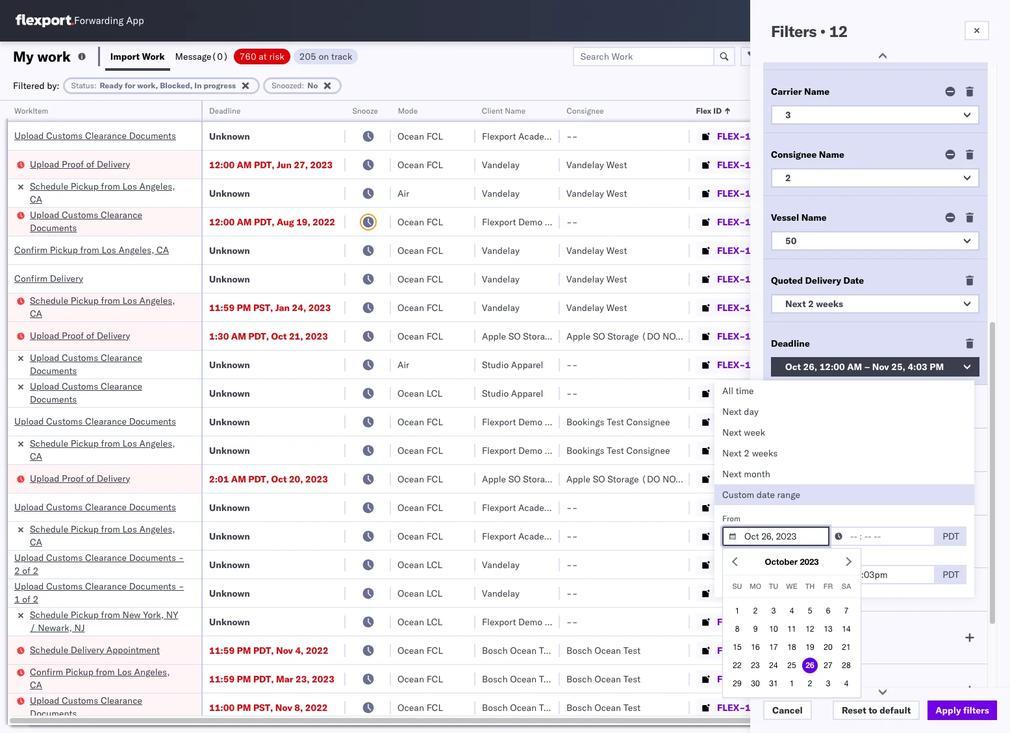 Task type: vqa. For each thing, say whether or not it's contained in the screenshot.


Task type: describe. For each thing, give the bounding box(es) containing it.
next down next week
[[723, 448, 742, 459]]

1 flex-1662119 from the top
[[717, 245, 785, 256]]

3 flexport academy from the top
[[482, 531, 556, 542]]

1 1728395 from the top
[[745, 416, 785, 428]]

MMM D, YYYY text field
[[723, 527, 830, 547]]

customs inside ready for customs clearance
[[817, 532, 855, 543]]

angeles, inside button
[[139, 295, 175, 306]]

11:59 for 11:59 pm pst, jan 24, 2023
[[209, 302, 235, 314]]

schedule for flexport academy
[[30, 523, 68, 535]]

from for schedule pickup from new york, ny / newark, nj link on the bottom left
[[101, 609, 120, 621]]

mode
[[398, 106, 418, 116]]

confirm delivery button
[[14, 272, 83, 286]]

flex-1660288
[[717, 216, 785, 228]]

air for studio apparel
[[398, 359, 410, 371]]

forwarding
[[74, 15, 124, 27]]

4 for left 4 button
[[790, 607, 794, 616]]

upload proof of delivery for 12:00 am pdt, jun 27, 2023
[[30, 158, 130, 170]]

4 for 4 button to the right
[[845, 680, 849, 689]]

16 flex- from the top
[[717, 559, 745, 571]]

12 flex- from the top
[[717, 445, 745, 457]]

2 flexport demo consignee from the top
[[482, 416, 589, 428]]

numbers for mbl/mawb numbers
[[932, 106, 965, 116]]

1 vertical spatial 3
[[772, 607, 776, 616]]

hlxu6269489, for 11:59 pm pdt, nov 4, 2022
[[870, 645, 936, 656]]

flex id button
[[690, 103, 781, 116]]

31
[[770, 680, 778, 689]]

1 flexport academy from the top
[[482, 130, 556, 142]]

9
[[754, 625, 758, 634]]

flexport demo shipper
[[482, 616, 577, 628]]

bozo1234565,
[[869, 159, 936, 170]]

15 flex- from the top
[[717, 531, 745, 542]]

15 ocean fcl from the top
[[398, 702, 443, 714]]

forwarding app link
[[16, 14, 144, 27]]

3 proof from the top
[[62, 473, 84, 484]]

progress
[[204, 80, 236, 90]]

track
[[331, 50, 352, 62]]

next day
[[723, 406, 759, 418]]

consignee button
[[560, 103, 677, 116]]

2023 for 12:00 am pdt, jun 27, 2023
[[310, 159, 333, 171]]

6 unknown from the top
[[209, 388, 250, 399]]

upload customs clearance documents button for flex-1798102
[[14, 501, 176, 515]]

7 unknown from the top
[[209, 416, 250, 428]]

customs inside upload customs clearance documents - 2 of 2
[[46, 552, 83, 564]]

pm inside button
[[930, 361, 944, 373]]

9 unknown from the top
[[209, 502, 250, 514]]

205 on track
[[299, 50, 352, 62]]

1 academy from the top
[[519, 130, 556, 142]]

confirm for confirm delivery link
[[14, 273, 47, 284]]

1366815
[[745, 130, 785, 142]]

schedule pickup from los angeles, ca link for vandelay
[[30, 180, 185, 206]]

0 vertical spatial confirm pickup from los angeles, ca link
[[14, 243, 169, 256]]

1695942
[[745, 388, 785, 399]]

0 vertical spatial confirm pickup from los angeles, ca button
[[14, 243, 169, 258]]

29
[[733, 680, 742, 689]]

2 vertical spatial 2 button
[[803, 677, 818, 692]]

snooze
[[352, 106, 378, 116]]

customs inside the flexport import customs
[[771, 689, 810, 701]]

1 horizontal spatial 1 button
[[784, 677, 800, 692]]

for
[[125, 80, 135, 90]]

next 2 weeks button
[[771, 294, 980, 314]]

5 unknown from the top
[[209, 359, 250, 371]]

schedule for vandelay
[[30, 180, 68, 192]]

upload customs clearance documents - 1 of 2 button
[[14, 580, 187, 607]]

from
[[723, 514, 741, 524]]

pdt, for 4,
[[253, 645, 274, 657]]

flex-1846748 for 11:00 pm pst, nov 8, 2022
[[717, 702, 785, 714]]

23 button
[[748, 659, 764, 674]]

pst, for jan
[[253, 302, 273, 314]]

schedule pickup from los angeles, ca link for flexport demo consignee
[[30, 437, 185, 463]]

2 abcd1234560 from the top
[[801, 273, 865, 285]]

documents inside upload customs clearance documents - 2 of 2
[[129, 552, 176, 564]]

6 ocean fcl from the top
[[398, 302, 443, 314]]

quoted
[[771, 275, 803, 287]]

- inside upload customs clearance documents - 1 of 2
[[178, 581, 184, 592]]

7
[[845, 607, 849, 616]]

2 ocean fcl from the top
[[398, 159, 443, 171]]

snoozed : no
[[272, 80, 318, 90]]

3 academy from the top
[[519, 531, 556, 542]]

am for 12:00 am pdt, aug 19, 2022
[[237, 216, 252, 228]]

schedule delivery appointment link
[[30, 644, 160, 657]]

•
[[820, 21, 826, 41]]

schedule pickup from new york, ny / newark, nj link
[[30, 609, 185, 635]]

apply
[[936, 705, 961, 717]]

filters • 12
[[771, 21, 848, 41]]

1 horizontal spatial deadline
[[771, 338, 810, 350]]

19 flex- from the top
[[717, 645, 745, 657]]

9 flex- from the top
[[717, 359, 745, 371]]

upload proof of delivery button for 12:00 am pdt, jun 27, 2023
[[30, 158, 130, 172]]

3 upload proof of delivery button from the top
[[30, 472, 130, 486]]

12 ocean fcl from the top
[[398, 531, 443, 542]]

1 ocean lcl from the top
[[398, 388, 443, 399]]

12 button
[[803, 622, 818, 638]]

1846748 for 11:59 pm pdt, mar 23, 2023
[[745, 674, 785, 685]]

2 vertical spatial 3 button
[[821, 677, 836, 692]]

12:00 for 12:00 am pdt, aug 19, 2022
[[209, 216, 235, 228]]

flexport inside the flexport import customs
[[771, 680, 808, 692]]

1 for leftmost 1 button
[[735, 607, 740, 616]]

9 ocean fcl from the top
[[398, 445, 443, 457]]

pdt, for 23,
[[253, 674, 274, 685]]

2022 for 11:00 pm pst, nov 8, 2022
[[305, 702, 328, 714]]

1:30 am pdt, oct 21, 2023
[[209, 330, 328, 342]]

name for carrier name
[[805, 86, 830, 97]]

from for schedule pickup from los angeles, ca "link" associated with flexport academy
[[101, 523, 120, 535]]

2 inside upload customs clearance documents - 1 of 2
[[33, 594, 39, 605]]

custom date range
[[723, 489, 801, 501]]

50 button
[[771, 231, 980, 251]]

3 flex-1662119 from the top
[[717, 302, 785, 314]]

clearance inside upload customs clearance documents - 2 of 2
[[85, 552, 127, 564]]

am for 1:30 am pdt, oct 21, 2023
[[231, 330, 246, 342]]

2 schedule pickup from los angeles, ca link from the top
[[30, 294, 185, 320]]

schedule pickup from new york, ny / newark, nj
[[30, 609, 178, 634]]

flex-1695942
[[717, 388, 785, 399]]

schedule inside the schedule pickup from los angeles, ca button
[[30, 295, 68, 306]]

26
[[806, 661, 815, 671]]

13 button
[[821, 622, 836, 638]]

oct for flex-1669777
[[271, 330, 287, 342]]

flex-1846748 for 11:59 pm pdt, nov 4, 2022
[[717, 645, 785, 657]]

0 horizontal spatial ready
[[100, 80, 123, 90]]

oct for flex-1753592
[[271, 473, 287, 485]]

12:00 am pdt, jun 27, 2023
[[209, 159, 333, 171]]

10 unknown from the top
[[209, 531, 250, 542]]

5 fcl from the top
[[427, 273, 443, 285]]

17 flex- from the top
[[717, 588, 745, 599]]

message
[[175, 50, 212, 62]]

4 unknown from the top
[[209, 273, 250, 285]]

4 lcl from the top
[[427, 616, 443, 628]]

mo
[[750, 582, 762, 591]]

9 resize handle column header from the left
[[977, 101, 993, 734]]

1 west from the top
[[607, 159, 627, 171]]

1 vertical spatial type
[[817, 584, 837, 596]]

2 bookings from the top
[[567, 445, 605, 457]]

6
[[826, 607, 831, 616]]

mbl/mawb
[[885, 106, 930, 116]]

2 flex-1798102 from the top
[[717, 531, 785, 542]]

aplu9843989
[[801, 330, 863, 342]]

pdt, for 20,
[[248, 473, 269, 485]]

1 horizontal spatial 3
[[786, 109, 791, 121]]

0 horizontal spatial 4 button
[[784, 604, 800, 620]]

1 vertical spatial confirm pickup from los angeles, ca link
[[30, 666, 185, 692]]

3 resize handle column header from the left
[[376, 101, 391, 734]]

item
[[796, 488, 816, 500]]

of for 3rd upload proof of delivery link from the top of the page
[[86, 473, 94, 484]]

11:59 pm pdt, nov 4, 2022
[[209, 645, 329, 657]]

1 horizontal spatial 4 button
[[839, 677, 855, 692]]

14 flex- from the top
[[717, 502, 745, 514]]

flex-1695867
[[717, 359, 785, 371]]

resize handle column header for mode
[[460, 101, 476, 734]]

month  2023-10 element
[[727, 603, 857, 694]]

work,
[[137, 80, 158, 90]]

3 upload proof of delivery link from the top
[[30, 472, 130, 485]]

confirm pickup from los angeles, ca for top confirm pickup from los angeles, ca link
[[14, 244, 169, 256]]

1835605 for upload customs clearance documents - 1 of 2
[[745, 588, 785, 599]]

1 abcd1234560 from the top
[[801, 244, 865, 256]]

hlxu6269489, for 11:00 pm pst, nov 8, 2022
[[870, 702, 936, 714]]

container numbers
[[801, 101, 835, 121]]

confirm delivery link
[[14, 272, 83, 285]]

1 flex-1728395 from the top
[[717, 416, 785, 428]]

1:30
[[209, 330, 229, 342]]

29 button
[[730, 677, 745, 692]]

3 demo from the top
[[519, 445, 543, 457]]

schedule pickup from los angeles, ca for vandelay
[[30, 180, 175, 205]]

12 unknown from the top
[[209, 588, 250, 599]]

2 inside button
[[808, 298, 814, 310]]

10 button
[[766, 622, 782, 638]]

flex-1459871
[[717, 159, 785, 171]]

shipper
[[545, 616, 577, 628]]

8 flex- from the top
[[717, 330, 745, 342]]

mode button
[[391, 103, 463, 116]]

next inside button
[[786, 298, 806, 310]]

Search Work text field
[[573, 46, 715, 66]]

1 unknown from the top
[[209, 130, 250, 142]]

2023 for 11:59 pm pst, jan 24, 2023
[[309, 302, 331, 314]]

1 vertical spatial work
[[771, 488, 794, 500]]

11 flex- from the top
[[717, 416, 745, 428]]

2 1728395 from the top
[[745, 445, 785, 457]]

8 button
[[730, 622, 745, 638]]

6 flex- from the top
[[717, 273, 745, 285]]

14 fcl from the top
[[427, 674, 443, 685]]

name for client name
[[505, 106, 526, 116]]

am inside button
[[848, 361, 862, 373]]

upload customs clearance documents - 2 of 2 link
[[14, 551, 187, 577]]

mbl/mawb numbers button
[[879, 103, 1011, 116]]

documents inside upload customs clearance documents - 1 of 2
[[129, 581, 176, 592]]

schedule pickup from los angeles, ca link for flexport academy
[[30, 523, 185, 549]]

11:59 for 11:59 pm pdt, nov 4, 2022
[[209, 645, 235, 657]]

resize handle column header for deadline
[[330, 101, 346, 734]]

ca inside button
[[30, 308, 42, 319]]

2 flexport academy from the top
[[482, 502, 556, 514]]

11:00 pm pst, nov 8, 2022
[[209, 702, 328, 714]]

delivery inside button
[[71, 644, 104, 656]]

1 vertical spatial 3 button
[[766, 604, 782, 620]]

20 flex- from the top
[[717, 674, 745, 685]]

2 fcl from the top
[[427, 159, 443, 171]]

3 abcd1234560 from the top
[[801, 302, 865, 313]]

4 ocean fcl from the top
[[398, 245, 443, 256]]

nov for 11:59 pm pdt, nov 4, 2022
[[276, 645, 293, 657]]

2 academy from the top
[[519, 502, 556, 514]]

2 ocean lcl from the top
[[398, 559, 443, 571]]

oct inside button
[[786, 361, 801, 373]]

5 west from the top
[[607, 302, 627, 314]]

-- : -- -- text field for from
[[829, 527, 936, 547]]

2 1662119 from the top
[[745, 273, 785, 285]]

filters
[[964, 705, 990, 717]]

jun
[[277, 159, 292, 171]]

2 unknown from the top
[[209, 187, 250, 199]]

4:03
[[908, 361, 928, 373]]

0 vertical spatial type
[[818, 488, 839, 500]]

resize handle column header for container numbers
[[863, 101, 879, 734]]

by:
[[47, 80, 60, 91]]

clearance inside ready for customs clearance
[[771, 541, 816, 552]]

import inside import work button
[[110, 50, 140, 62]]

8,
[[295, 702, 303, 714]]

7 ocean fcl from the top
[[398, 330, 443, 342]]

10 fcl from the top
[[427, 473, 443, 485]]

10 ocean fcl from the top
[[398, 473, 443, 485]]

1 flexport demo consignee from the top
[[482, 216, 589, 228]]

work
[[37, 47, 71, 65]]

upload proof of delivery link for 1:30
[[30, 329, 130, 342]]

air for vandelay
[[398, 187, 410, 199]]

app
[[126, 15, 144, 27]]

list box containing all time
[[715, 381, 975, 506]]

flexport import customs
[[771, 680, 840, 701]]

21 flex- from the top
[[717, 702, 745, 714]]

deadline button
[[203, 103, 333, 116]]

27,
[[294, 159, 308, 171]]

4 west from the top
[[607, 273, 627, 285]]

of for upload proof of delivery link corresponding to 1:30
[[86, 330, 94, 341]]

weeks inside list box
[[752, 448, 778, 459]]

pickup for schedule pickup from los angeles, ca "link" corresponding to flexport demo consignee
[[71, 438, 99, 449]]

10 flex- from the top
[[717, 388, 745, 399]]

2023 down ready for customs clearance
[[800, 557, 819, 567]]

1 flex- from the top
[[717, 130, 745, 142]]

upload customs clearance documents button for flex-1728395
[[14, 415, 176, 429]]

4 fcl from the top
[[427, 245, 443, 256]]

2 flex-1662119 from the top
[[717, 273, 785, 285]]

3 flex- from the top
[[717, 187, 745, 199]]

24 button
[[766, 659, 782, 674]]

flexport. image
[[16, 14, 74, 27]]

13 ocean fcl from the top
[[398, 645, 443, 657]]

2 lcl from the top
[[427, 559, 443, 571]]

ceau7522281, hlxu6269489, hlxu8034992 for 11:00 pm pst, nov 8, 2022
[[801, 702, 1002, 714]]

deadline inside button
[[209, 106, 241, 116]]

all
[[723, 385, 734, 397]]

1 flex-1798102 from the top
[[717, 502, 785, 514]]

default
[[880, 705, 911, 717]]

nov inside button
[[873, 361, 890, 373]]

next left "day"
[[723, 406, 742, 418]]

2:01 am pdt, oct 20, 2023
[[209, 473, 328, 485]]

name for vessel name
[[802, 212, 827, 224]]

am for 12:00 am pdt, jun 27, 2023
[[237, 159, 252, 171]]

0 vertical spatial 12
[[829, 21, 848, 41]]

nov for 11:00 pm pst, nov 8, 2022
[[275, 702, 292, 714]]

los inside button
[[122, 295, 137, 306]]

clearance inside upload customs clearance documents - 1 of 2
[[85, 581, 127, 592]]

24
[[770, 662, 778, 671]]

month
[[744, 469, 771, 480]]

4 vandelay west from the top
[[567, 273, 627, 285]]

container numbers button
[[794, 98, 866, 122]]

1 1662119 from the top
[[745, 245, 785, 256]]

cmdu39849018
[[885, 473, 958, 485]]

1 1798102 from the top
[[745, 502, 785, 514]]

ceau7522281, hlxu6269489, hlxu8034992 for 11:59 pm pdt, mar 23, 2023
[[801, 673, 1002, 685]]

batch action button
[[917, 46, 1002, 66]]

pm for 11:59 pm pdt, nov 4, 2022
[[237, 645, 251, 657]]

pdt for from
[[943, 531, 960, 543]]

for
[[801, 532, 815, 543]]

managed
[[810, 628, 850, 639]]

date
[[844, 275, 864, 287]]

4 demo from the top
[[519, 616, 543, 628]]

14 ocean fcl from the top
[[398, 674, 443, 685]]

pickup for schedule pickup from new york, ny / newark, nj link on the bottom left
[[71, 609, 99, 621]]

4 ocean lcl from the top
[[398, 616, 443, 628]]

studio apparel for air
[[482, 359, 544, 371]]

/
[[30, 622, 36, 634]]

22
[[733, 662, 742, 671]]

1753592
[[745, 473, 785, 485]]

pickup for second schedule pickup from los angeles, ca "link" from the top of the page
[[71, 295, 99, 306]]

newark,
[[38, 622, 72, 634]]

schedule for flexport demo shipper
[[30, 609, 68, 621]]

16 button
[[748, 640, 764, 656]]

15 button
[[730, 640, 745, 656]]

consignee inside button
[[567, 106, 604, 116]]

apparel for air
[[511, 359, 544, 371]]

0 vertical spatial 2 button
[[771, 168, 980, 188]]

su
[[733, 582, 742, 591]]

2 bookings test consignee from the top
[[567, 445, 670, 457]]



Task type: locate. For each thing, give the bounding box(es) containing it.
3 button up the "aphu6696417"
[[771, 105, 980, 125]]

2 11:59 from the top
[[209, 645, 235, 657]]

27
[[824, 662, 833, 671]]

0 vertical spatial ceau7522281,
[[801, 645, 867, 656]]

3 hlxu6269489, from the top
[[870, 702, 936, 714]]

1 resize handle column header from the left
[[186, 101, 201, 734]]

flex-1798102 down custom date range
[[717, 502, 785, 514]]

pdt, down 11:59 pm pst, jan 24, 2023
[[248, 330, 269, 342]]

1 vertical spatial hlxu6269489,
[[870, 673, 936, 685]]

pickup for the bottommost confirm pickup from los angeles, ca link
[[65, 666, 93, 678]]

flex-1846748 down 23
[[717, 674, 785, 685]]

0 horizontal spatial 3
[[772, 607, 776, 616]]

oct left 26,
[[786, 361, 801, 373]]

1 horizontal spatial :
[[302, 80, 304, 90]]

pm for 11:59 pm pdt, mar 23, 2023
[[237, 674, 251, 685]]

3 unknown from the top
[[209, 245, 250, 256]]

1835605 down mmm d, yyyy text field
[[745, 588, 785, 599]]

23
[[751, 662, 760, 671]]

2023 right 21,
[[305, 330, 328, 342]]

0 vertical spatial flexport demo consignee
[[482, 216, 589, 228]]

0 horizontal spatial 12
[[806, 625, 815, 634]]

0 horizontal spatial import
[[110, 50, 140, 62]]

work item type
[[771, 488, 839, 500]]

13 flex- from the top
[[717, 473, 745, 485]]

flex-1660288 button
[[697, 213, 787, 231], [697, 213, 787, 231]]

ceau7522281, for 11:59 pm pdt, mar 23, 2023
[[801, 673, 867, 685]]

4 down 28 button
[[845, 680, 849, 689]]

flex-1835605 up flex-1842102
[[717, 588, 785, 599]]

confirm pickup from los angeles, ca link down schedule delivery appointment button
[[30, 666, 185, 692]]

flex-1846748 up 23
[[717, 645, 785, 657]]

hlxu6269489,
[[870, 645, 936, 656], [870, 673, 936, 685], [870, 702, 936, 714]]

numbers inside container numbers
[[801, 111, 833, 121]]

3 ocean fcl from the top
[[398, 216, 443, 228]]

2023 right the 24,
[[309, 302, 331, 314]]

6 fcl from the top
[[427, 302, 443, 314]]

0 vertical spatial upload proof of delivery
[[30, 158, 130, 170]]

3 flex-1846748 from the top
[[717, 702, 785, 714]]

list box
[[715, 381, 975, 506]]

2 vertical spatial 11:59
[[209, 674, 235, 685]]

next 2 weeks
[[786, 298, 844, 310], [723, 448, 778, 459]]

11:59 for 11:59 pm pdt, mar 23, 2023
[[209, 674, 235, 685]]

1 1835605 from the top
[[745, 559, 785, 571]]

7 fcl from the top
[[427, 330, 443, 342]]

0 vertical spatial -- : -- -- text field
[[829, 527, 936, 547]]

2 horizontal spatial 3
[[826, 680, 831, 689]]

0 vertical spatial 12:00
[[209, 159, 235, 171]]

2 horizontal spatial 1
[[790, 680, 794, 689]]

resize handle column header for flex id
[[779, 101, 794, 734]]

flex- up from
[[717, 502, 745, 514]]

hlxu8034992 for 11:59 pm pdt, mar 23, 2023
[[939, 673, 1002, 685]]

0 vertical spatial academy
[[519, 130, 556, 142]]

1 hlxu8034992 from the top
[[939, 645, 1002, 656]]

ocean fcl
[[398, 130, 443, 142], [398, 159, 443, 171], [398, 216, 443, 228], [398, 245, 443, 256], [398, 273, 443, 285], [398, 302, 443, 314], [398, 330, 443, 342], [398, 416, 443, 428], [398, 445, 443, 457], [398, 473, 443, 485], [398, 502, 443, 514], [398, 531, 443, 542], [398, 645, 443, 657], [398, 674, 443, 685], [398, 702, 443, 714]]

7 resize handle column header from the left
[[779, 101, 794, 734]]

0 vertical spatial 3
[[786, 109, 791, 121]]

2 inside list box
[[744, 448, 750, 459]]

1 vertical spatial 1846748
[[745, 674, 785, 685]]

abcu1234560 up 6 'button'
[[801, 587, 865, 599]]

0 vertical spatial flex-1728395
[[717, 416, 785, 428]]

9 fcl from the top
[[427, 445, 443, 457]]

tcnu1234565
[[938, 159, 1002, 170]]

1 bookings test consignee from the top
[[567, 416, 670, 428]]

2 button
[[771, 168, 980, 188], [748, 604, 764, 620], [803, 677, 818, 692]]

abcu1234560
[[801, 559, 865, 571], [801, 587, 865, 599]]

upload proof of delivery link for 12:00
[[30, 158, 130, 171]]

1 vertical spatial flexport academy
[[482, 502, 556, 514]]

pdt, left 20,
[[248, 473, 269, 485]]

schedule pickup from los angeles, ca for flexport demo consignee
[[30, 438, 175, 462]]

of inside upload customs clearance documents - 1 of 2
[[22, 594, 31, 605]]

0 vertical spatial studio
[[482, 359, 509, 371]]

30 button
[[748, 677, 764, 692]]

1 vertical spatial -- : -- -- text field
[[829, 565, 936, 585]]

abcd1234560 up aplu9843989 on the top of the page
[[801, 302, 865, 313]]

fcl
[[427, 130, 443, 142], [427, 159, 443, 171], [427, 216, 443, 228], [427, 245, 443, 256], [427, 273, 443, 285], [427, 302, 443, 314], [427, 330, 443, 342], [427, 416, 443, 428], [427, 445, 443, 457], [427, 473, 443, 485], [427, 502, 443, 514], [427, 531, 443, 542], [427, 645, 443, 657], [427, 674, 443, 685], [427, 702, 443, 714]]

1 vertical spatial 1
[[735, 607, 740, 616]]

reset to default
[[842, 705, 911, 717]]

th
[[806, 582, 815, 591]]

21
[[842, 644, 851, 653]]

1 : from the left
[[94, 80, 96, 90]]

8 ocean fcl from the top
[[398, 416, 443, 428]]

upload customs clearance documents - 2 of 2
[[14, 552, 184, 577]]

2 vertical spatial 2022
[[305, 702, 328, 714]]

pdt, for 27,
[[254, 159, 275, 171]]

from inside schedule pickup from new york, ny / newark, nj
[[101, 609, 120, 621]]

1846748 for 11:59 pm pdt, nov 4, 2022
[[745, 645, 785, 657]]

academy
[[519, 130, 556, 142], [519, 502, 556, 514], [519, 531, 556, 542]]

3 down carrier
[[786, 109, 791, 121]]

1 vertical spatial bookings
[[567, 445, 605, 457]]

pm up the "11:59 pm pdt, mar 23, 2023"
[[237, 645, 251, 657]]

1 vertical spatial ceau7522281, hlxu6269489, hlxu8034992
[[801, 673, 1002, 685]]

from for schedule pickup from los angeles, ca "link" corresponding to flexport demo consignee
[[101, 438, 120, 449]]

-- : -- -- text field
[[829, 527, 936, 547], [829, 565, 936, 585]]

2022 for 11:59 pm pdt, nov 4, 2022
[[306, 645, 329, 657]]

pst, for nov
[[253, 702, 273, 714]]

0 horizontal spatial 1 button
[[730, 604, 745, 620]]

-- : -- -- text field for to
[[829, 565, 936, 585]]

work up "status : ready for work, blocked, in progress"
[[142, 50, 165, 62]]

1695867
[[745, 359, 785, 371]]

confirm pickup from los angeles, ca for the bottommost confirm pickup from los angeles, ca link
[[30, 666, 170, 691]]

pickup inside button
[[71, 295, 99, 306]]

8 unknown from the top
[[209, 445, 250, 457]]

4 flex- from the top
[[717, 216, 745, 228]]

1728395 down "1695942"
[[745, 416, 785, 428]]

pm up 1:30 am pdt, oct 21, 2023
[[237, 302, 251, 314]]

schedule for flexport demo consignee
[[30, 438, 68, 449]]

0 vertical spatial flex-1846748
[[717, 645, 785, 657]]

filtered by:
[[13, 80, 60, 91]]

hlxu8034992 for 11:00 pm pst, nov 8, 2022
[[939, 702, 1002, 714]]

21 button
[[839, 640, 855, 656]]

weeks inside button
[[816, 298, 844, 310]]

- inside upload customs clearance documents - 2 of 2
[[178, 552, 184, 564]]

name right client
[[505, 106, 526, 116]]

nov left 8,
[[275, 702, 292, 714]]

confirm pickup from los angeles, ca button down schedule delivery appointment button
[[30, 666, 185, 693]]

0 horizontal spatial next 2 weeks
[[723, 448, 778, 459]]

flex- up 22
[[717, 645, 745, 657]]

next 2 weeks inside list box
[[723, 448, 778, 459]]

oct left 20,
[[271, 473, 287, 485]]

1 fcl from the top
[[427, 130, 443, 142]]

flex-1366815
[[717, 130, 785, 142]]

2 button down 26 button
[[803, 677, 818, 692]]

1 vertical spatial ready
[[771, 532, 798, 543]]

1 vertical spatial flex-1662119
[[717, 273, 785, 285]]

0 vertical spatial flex-1662119
[[717, 245, 785, 256]]

1 horizontal spatial work
[[771, 488, 794, 500]]

11 button
[[784, 622, 800, 638]]

delivery inside flexport managed delivery
[[771, 637, 807, 649]]

12:00 left jun
[[209, 159, 235, 171]]

-- : -- -- text field up sa
[[829, 527, 936, 547]]

1842102
[[745, 616, 785, 628]]

file exception button
[[768, 46, 857, 66], [768, 46, 857, 66]]

flex-1728395 button
[[697, 413, 787, 431], [697, 413, 787, 431], [697, 442, 787, 460], [697, 442, 787, 460]]

3
[[786, 109, 791, 121], [772, 607, 776, 616], [826, 680, 831, 689]]

flex-1695867 button
[[697, 356, 787, 374], [697, 356, 787, 374]]

2 1835605 from the top
[[745, 588, 785, 599]]

14
[[842, 625, 851, 634]]

pickup inside schedule pickup from new york, ny / newark, nj
[[71, 609, 99, 621]]

2 1846748 from the top
[[745, 674, 785, 685]]

flex- left mo
[[717, 588, 745, 599]]

confirm for top confirm pickup from los angeles, ca link
[[14, 244, 47, 256]]

0 vertical spatial 1728395
[[745, 416, 785, 428]]

flex-1728395 down flex-1695942
[[717, 416, 785, 428]]

5 ocean fcl from the top
[[398, 273, 443, 285]]

205
[[299, 50, 316, 62]]

2023 right 20,
[[305, 473, 328, 485]]

2 vertical spatial 1662119
[[745, 302, 785, 314]]

1 vertical spatial import
[[810, 680, 840, 692]]

1 vertical spatial 2022
[[306, 645, 329, 657]]

2 ceau7522281, hlxu6269489, hlxu8034992 from the top
[[801, 673, 1002, 685]]

2 upload proof of delivery link from the top
[[30, 329, 130, 342]]

next down next day
[[723, 427, 742, 439]]

flex-1753592 button
[[697, 470, 787, 488], [697, 470, 787, 488]]

apply filters
[[936, 705, 990, 717]]

upload inside upload customs clearance documents - 2 of 2
[[14, 552, 44, 564]]

8 fcl from the top
[[427, 416, 443, 428]]

-- : -- -- text field up 7
[[829, 565, 936, 585]]

pm for 11:00 pm pst, nov 8, 2022
[[237, 702, 251, 714]]

6 schedule from the top
[[30, 644, 68, 656]]

13 unknown from the top
[[209, 616, 250, 628]]

pickup for schedule pickup from los angeles, ca "link" associated with flexport academy
[[71, 523, 99, 535]]

3 button
[[771, 105, 980, 125], [766, 604, 782, 620], [821, 677, 836, 692]]

3 hlxu8034992 from the top
[[939, 702, 1002, 714]]

2 button up "9"
[[748, 604, 764, 620]]

resize handle column header
[[186, 101, 201, 734], [330, 101, 346, 734], [376, 101, 391, 734], [460, 101, 476, 734], [545, 101, 560, 734], [675, 101, 690, 734], [779, 101, 794, 734], [863, 101, 879, 734], [977, 101, 993, 734]]

25
[[788, 662, 796, 671]]

action
[[965, 50, 994, 62]]

2022 right 4,
[[306, 645, 329, 657]]

ceau7522281, for 11:59 pm pdt, nov 4, 2022
[[801, 645, 867, 656]]

1 vertical spatial confirm pickup from los angeles, ca button
[[30, 666, 185, 693]]

ceau7522281, down 27
[[801, 673, 867, 685]]

2 hlxu8034992 from the top
[[939, 673, 1002, 685]]

am left jun
[[237, 159, 252, 171]]

confirm inside confirm delivery link
[[14, 273, 47, 284]]

pdt, for 19,
[[254, 216, 275, 228]]

1 vertical spatial ceau7522281,
[[801, 673, 867, 685]]

resize handle column header for consignee
[[675, 101, 690, 734]]

2022 for 12:00 am pdt, aug 19, 2022
[[313, 216, 335, 228]]

1 vertical spatial confirm
[[14, 273, 47, 284]]

am right 2:01
[[231, 473, 246, 485]]

flex- down next week
[[717, 445, 745, 457]]

weeks
[[816, 298, 844, 310], [752, 448, 778, 459]]

4 button up the 11 button
[[784, 604, 800, 620]]

11 unknown from the top
[[209, 559, 250, 571]]

from for schedule pickup from los angeles, ca "link" associated with vandelay
[[101, 180, 120, 192]]

1 vertical spatial flex-1728395
[[717, 445, 785, 457]]

confirm delivery
[[14, 273, 83, 284]]

1846748 down 24
[[745, 674, 785, 685]]

abcd1234560 down caiu7969337
[[801, 244, 865, 256]]

17 button
[[766, 640, 782, 656]]

next up the custom
[[723, 469, 742, 480]]

3 upload proof of delivery from the top
[[30, 473, 130, 484]]

: for status
[[94, 80, 96, 90]]

am left – at the right of the page
[[848, 361, 862, 373]]

ceau7522281, hlxu6269489, hlxu8034992 for 11:59 pm pdt, nov 4, 2022
[[801, 645, 1002, 656]]

2 apparel from the top
[[511, 388, 544, 399]]

2 ceau7522281, from the top
[[801, 673, 867, 685]]

5 resize handle column header from the left
[[545, 101, 560, 734]]

0 vertical spatial nov
[[873, 361, 890, 373]]

3 west from the top
[[607, 245, 627, 256]]

0 horizontal spatial :
[[94, 80, 96, 90]]

2023 for 1:30 am pdt, oct 21, 2023
[[305, 330, 328, 342]]

from for the bottommost confirm pickup from los angeles, ca link
[[96, 666, 115, 678]]

deadline up 26,
[[771, 338, 810, 350]]

2023 for 11:59 pm pdt, mar 23, 2023
[[312, 674, 335, 685]]

numbers inside the 'mbl/mawb numbers' button
[[932, 106, 965, 116]]

flex-1835605 for upload customs clearance documents - 2 of 2
[[717, 559, 785, 571]]

flex-1662119
[[717, 245, 785, 256], [717, 273, 785, 285], [717, 302, 785, 314]]

1 vertical spatial hlxu8034992
[[939, 673, 1002, 685]]

pickup for top confirm pickup from los angeles, ca link
[[50, 244, 78, 256]]

4 button down 28 button
[[839, 677, 855, 692]]

hlxu8034992 for 11:59 pm pdt, nov 4, 2022
[[939, 645, 1002, 656]]

0 vertical spatial hlxu8034992
[[939, 645, 1002, 656]]

pickup inside confirm pickup from los angeles, ca
[[65, 666, 93, 678]]

1 button
[[730, 604, 745, 620], [784, 677, 800, 692]]

1 vertical spatial flexport demo consignee
[[482, 416, 589, 428]]

1 horizontal spatial 4
[[845, 680, 849, 689]]

ready inside ready for customs clearance
[[771, 532, 798, 543]]

pm for 11:59 pm pst, jan 24, 2023
[[237, 302, 251, 314]]

2023 for 2:01 am pdt, oct 20, 2023
[[305, 473, 328, 485]]

customs inside upload customs clearance documents - 1 of 2
[[46, 581, 83, 592]]

confirm pickup from los angeles, ca down schedule delivery appointment button
[[30, 666, 170, 691]]

25 button
[[784, 659, 800, 674]]

6 resize handle column header from the left
[[675, 101, 690, 734]]

flex- left 9 button
[[717, 616, 745, 628]]

from inside button
[[101, 295, 120, 306]]

flex-1846748 button
[[697, 642, 787, 660], [697, 642, 787, 660], [697, 670, 787, 689], [697, 670, 787, 689], [697, 699, 787, 717], [697, 699, 787, 717]]

1 horizontal spatial next 2 weeks
[[786, 298, 844, 310]]

name for consignee name
[[819, 149, 845, 161]]

confirm for the bottommost confirm pickup from los angeles, ca link
[[30, 666, 63, 678]]

2 button down the "aphu6696417"
[[771, 168, 980, 188]]

12:00 am pdt, aug 19, 2022
[[209, 216, 335, 228]]

1 vandelay west from the top
[[567, 159, 627, 171]]

flex- up the su
[[717, 559, 745, 571]]

from inside confirm pickup from los angeles, ca
[[96, 666, 115, 678]]

confirm pickup from los angeles, ca up confirm delivery
[[14, 244, 169, 256]]

0 vertical spatial flex-1835605
[[717, 559, 785, 571]]

next 2 weeks inside button
[[786, 298, 844, 310]]

1 vertical spatial 12
[[806, 625, 815, 634]]

abcu1234560 up fr
[[801, 559, 865, 571]]

(do
[[557, 330, 576, 342], [642, 330, 660, 342], [557, 473, 576, 485], [642, 473, 660, 485]]

: for snoozed
[[302, 80, 304, 90]]

1 vertical spatial next 2 weeks
[[723, 448, 778, 459]]

1846748 down 31
[[745, 702, 785, 714]]

week
[[744, 427, 766, 439]]

0 vertical spatial confirm
[[14, 244, 47, 256]]

client
[[482, 106, 503, 116]]

schedule delivery appointment button
[[30, 644, 160, 658]]

1 lcl from the top
[[427, 388, 443, 399]]

cancel
[[773, 705, 803, 717]]

flex-1835605 button
[[697, 556, 787, 574], [697, 556, 787, 574], [697, 585, 787, 603], [697, 585, 787, 603]]

18 flex- from the top
[[717, 616, 745, 628]]

30
[[751, 680, 760, 689]]

1 vertical spatial academy
[[519, 502, 556, 514]]

2 vertical spatial ceau7522281,
[[801, 702, 867, 714]]

0 vertical spatial flex-1798102
[[717, 502, 785, 514]]

25,
[[892, 361, 906, 373]]

name down the "aphu6696417"
[[819, 149, 845, 161]]

15 fcl from the top
[[427, 702, 443, 714]]

pm
[[237, 302, 251, 314], [930, 361, 944, 373], [237, 645, 251, 657], [237, 674, 251, 685], [237, 702, 251, 714]]

all time
[[723, 385, 754, 397]]

air
[[398, 187, 410, 199], [398, 359, 410, 371]]

2 -- : -- -- text field from the top
[[829, 565, 936, 585]]

0 vertical spatial 1835605
[[745, 559, 785, 571]]

1 demo from the top
[[519, 216, 543, 228]]

upload customs clearance documents button for flex-1366815
[[14, 129, 176, 143]]

2 vertical spatial 3
[[826, 680, 831, 689]]

pm up 11:00 pm pst, nov 8, 2022
[[237, 674, 251, 685]]

of for 12:00's upload proof of delivery link
[[86, 158, 94, 170]]

flex- up the custom
[[717, 473, 745, 485]]

0 vertical spatial ready
[[100, 80, 123, 90]]

0 vertical spatial 3 button
[[771, 105, 980, 125]]

schedule pickup from los angeles, ca for flexport academy
[[30, 523, 175, 548]]

flex-1846748 down 30
[[717, 702, 785, 714]]

flex- down 22
[[717, 674, 745, 685]]

0 vertical spatial deadline
[[209, 106, 241, 116]]

forwarding app
[[74, 15, 144, 27]]

flex- down flex-1491145
[[717, 216, 745, 228]]

schedule inside schedule delivery appointment link
[[30, 644, 68, 656]]

abcu1234560 for upload customs clearance documents - 1 of 2
[[801, 587, 865, 599]]

13 fcl from the top
[[427, 645, 443, 657]]

0 vertical spatial upload proof of delivery button
[[30, 158, 130, 172]]

1 for 1 button to the right
[[790, 680, 794, 689]]

3 flexport demo consignee from the top
[[482, 445, 589, 457]]

1846748 for 11:00 pm pst, nov 8, 2022
[[745, 702, 785, 714]]

flex- up flex-1695867
[[717, 330, 745, 342]]

custom
[[723, 489, 755, 501]]

demo
[[519, 216, 543, 228], [519, 416, 543, 428], [519, 445, 543, 457], [519, 616, 543, 628]]

3 button up '10' button
[[766, 604, 782, 620]]

numbers right mbl/mawb
[[932, 106, 965, 116]]

pdt, left jun
[[254, 159, 275, 171]]

0 vertical spatial import
[[110, 50, 140, 62]]

4 resize handle column header from the left
[[460, 101, 476, 734]]

flex- up all
[[717, 359, 745, 371]]

flex-1798102 down from
[[717, 531, 785, 542]]

0 vertical spatial 1662119
[[745, 245, 785, 256]]

pdt, left aug
[[254, 216, 275, 228]]

0 vertical spatial pst,
[[253, 302, 273, 314]]

0 horizontal spatial 4
[[790, 607, 794, 616]]

0 vertical spatial confirm pickup from los angeles, ca
[[14, 244, 169, 256]]

(0)
[[212, 50, 228, 62]]

pm right 4:03
[[930, 361, 944, 373]]

4 schedule from the top
[[30, 523, 68, 535]]

13
[[824, 625, 833, 634]]

1 1846748 from the top
[[745, 645, 785, 657]]

5 schedule from the top
[[30, 609, 68, 621]]

2 vandelay west from the top
[[567, 187, 627, 199]]

2 vertical spatial flex-1662119
[[717, 302, 785, 314]]

pdt, up the "11:59 pm pdt, mar 23, 2023"
[[253, 645, 274, 657]]

4
[[790, 607, 794, 616], [845, 680, 849, 689]]

3 vandelay west from the top
[[567, 245, 627, 256]]

1 studio apparel from the top
[[482, 359, 544, 371]]

next down quoted
[[786, 298, 806, 310]]

1 flex-1846748 from the top
[[717, 645, 785, 657]]

hlxu6269489, for 11:59 pm pdt, mar 23, 2023
[[870, 673, 936, 685]]

17
[[770, 644, 778, 653]]

flexport
[[482, 130, 516, 142], [482, 216, 516, 228], [482, 416, 516, 428], [482, 445, 516, 457], [482, 502, 516, 514], [482, 531, 516, 542], [482, 616, 516, 628], [771, 628, 808, 639], [771, 680, 808, 692]]

flexport inside flexport managed delivery
[[771, 628, 808, 639]]

0 vertical spatial pdt
[[943, 531, 960, 543]]

ceau7522281, for 11:00 pm pst, nov 8, 2022
[[801, 702, 867, 714]]

numbers for container numbers
[[801, 111, 833, 121]]

from for second schedule pickup from los angeles, ca "link" from the top of the page
[[101, 295, 120, 306]]

confirm pickup from los angeles, ca button up confirm delivery
[[14, 243, 169, 258]]

2023 right 27, on the left of page
[[310, 159, 333, 171]]

0 vertical spatial abcu1234560
[[801, 559, 865, 571]]

2 pst, from the top
[[253, 702, 273, 714]]

name inside button
[[505, 106, 526, 116]]

nov right – at the right of the page
[[873, 361, 890, 373]]

pdt,
[[254, 159, 275, 171], [254, 216, 275, 228], [248, 330, 269, 342], [248, 473, 269, 485], [253, 645, 274, 657], [253, 674, 274, 685]]

1 vertical spatial flex-1798102
[[717, 531, 785, 542]]

1 horizontal spatial ready
[[771, 532, 798, 543]]

7 flex- from the top
[[717, 302, 745, 314]]

12:00 left aug
[[209, 216, 235, 228]]

0 horizontal spatial weeks
[[752, 448, 778, 459]]

am left aug
[[237, 216, 252, 228]]

MMM D, YYYY text field
[[723, 565, 830, 585]]

flex-1798102
[[717, 502, 785, 514], [717, 531, 785, 542]]

apparel
[[511, 359, 544, 371], [511, 388, 544, 399]]

0 vertical spatial studio apparel
[[482, 359, 544, 371]]

0 vertical spatial weeks
[[816, 298, 844, 310]]

1 vertical spatial oct
[[786, 361, 801, 373]]

2 1798102 from the top
[[745, 531, 785, 542]]

1798102 up october
[[745, 531, 785, 542]]

client name
[[482, 106, 526, 116]]

1 schedule from the top
[[30, 180, 68, 192]]

1 vertical spatial air
[[398, 359, 410, 371]]

upload proof of delivery button for 1:30 am pdt, oct 21, 2023
[[30, 329, 130, 343]]

delivery inside "button"
[[50, 273, 83, 284]]

1 proof from the top
[[62, 158, 84, 170]]

we
[[787, 582, 798, 591]]

am right 1:30
[[231, 330, 246, 342]]

1 vertical spatial apparel
[[511, 388, 544, 399]]

deadline
[[209, 106, 241, 116], [771, 338, 810, 350]]

2 demo from the top
[[519, 416, 543, 428]]

0 horizontal spatial work
[[142, 50, 165, 62]]

Search Shipments (/) text field
[[762, 11, 887, 31]]

schedule inside schedule pickup from new york, ny / newark, nj
[[30, 609, 68, 621]]

1 button up 8
[[730, 604, 745, 620]]

3 ceau7522281, hlxu6269489, hlxu8034992 from the top
[[801, 702, 1002, 714]]

import work
[[110, 50, 165, 62]]

name right vessel
[[802, 212, 827, 224]]

12:00 for 12:00 am pdt, jun 27, 2023
[[209, 159, 235, 171]]

oct left 21,
[[271, 330, 287, 342]]

1835605 up tu
[[745, 559, 785, 571]]

1662119 up 1669777
[[745, 302, 785, 314]]

0 vertical spatial apparel
[[511, 359, 544, 371]]

import up for
[[110, 50, 140, 62]]

1798102
[[745, 502, 785, 514], [745, 531, 785, 542]]

of inside upload customs clearance documents - 2 of 2
[[22, 565, 31, 577]]

flex-1835605 for upload customs clearance documents - 1 of 2
[[717, 588, 785, 599]]

next 2 weeks up next month
[[723, 448, 778, 459]]

2 vertical spatial flex-1846748
[[717, 702, 785, 714]]

work inside button
[[142, 50, 165, 62]]

type right th
[[817, 584, 837, 596]]

bosch ocean test
[[482, 645, 556, 657], [567, 645, 641, 657], [482, 674, 556, 685], [567, 674, 641, 685], [482, 702, 556, 714], [567, 702, 641, 714]]

my
[[13, 47, 34, 65]]

50
[[786, 235, 797, 247]]

flex- up next day
[[717, 388, 745, 399]]

1 ceau7522281, hlxu6269489, hlxu8034992 from the top
[[801, 645, 1002, 656]]

studio for ocean lcl
[[482, 388, 509, 399]]

flex-1835605 up mo
[[717, 559, 785, 571]]

2 air from the top
[[398, 359, 410, 371]]

12:00 right 26,
[[820, 361, 845, 373]]

flex- up the flex-1660288
[[717, 187, 745, 199]]

flex- down all
[[717, 416, 745, 428]]

1 inside upload customs clearance documents - 1 of 2
[[14, 594, 20, 605]]

upload customs clearance documents - 1 of 2
[[14, 581, 184, 605]]

2 flex- from the top
[[717, 159, 745, 171]]

oct 26, 12:00 am – nov 25, 4:03 pm
[[786, 361, 944, 373]]

1 vertical spatial abcu1234560
[[801, 587, 865, 599]]

1 flex-1835605 from the top
[[717, 559, 785, 571]]

numbers
[[932, 106, 965, 116], [801, 111, 833, 121]]

12 fcl from the top
[[427, 531, 443, 542]]

12:00 inside button
[[820, 361, 845, 373]]

bosch
[[482, 645, 508, 657], [567, 645, 592, 657], [482, 674, 508, 685], [567, 674, 592, 685], [482, 702, 508, 714], [567, 702, 592, 714]]

lcl
[[427, 388, 443, 399], [427, 559, 443, 571], [427, 588, 443, 599], [427, 616, 443, 628]]

flex- down from
[[717, 531, 745, 542]]

5 vandelay west from the top
[[567, 302, 627, 314]]

pdt, left mar
[[253, 674, 274, 685]]

ocean
[[398, 130, 424, 142], [398, 159, 424, 171], [398, 216, 424, 228], [398, 245, 424, 256], [398, 273, 424, 285], [398, 302, 424, 314], [398, 330, 424, 342], [398, 388, 424, 399], [398, 416, 424, 428], [398, 445, 424, 457], [398, 473, 424, 485], [398, 502, 424, 514], [398, 531, 424, 542], [398, 559, 424, 571], [398, 588, 424, 599], [398, 616, 424, 628], [398, 645, 424, 657], [510, 645, 537, 657], [595, 645, 621, 657], [398, 674, 424, 685], [510, 674, 537, 685], [595, 674, 621, 685], [398, 702, 424, 714], [510, 702, 537, 714], [595, 702, 621, 714]]

upload inside upload customs clearance documents - 1 of 2
[[14, 581, 44, 592]]

abcu1234560 for upload customs clearance documents - 2 of 2
[[801, 559, 865, 571]]

at
[[259, 50, 267, 62]]

flex-1846748 for 11:59 pm pdt, mar 23, 2023
[[717, 674, 785, 685]]

2 upload proof of delivery button from the top
[[30, 329, 130, 343]]

weeks down quoted delivery date
[[816, 298, 844, 310]]

am for 2:01 am pdt, oct 20, 2023
[[231, 473, 246, 485]]

flex-1491145
[[717, 187, 785, 199]]

2 vertical spatial academy
[[519, 531, 556, 542]]

pst, down the "11:59 pm pdt, mar 23, 2023"
[[253, 702, 273, 714]]

20,
[[289, 473, 303, 485]]

ceau7522281, down the flexport import customs
[[801, 702, 867, 714]]

5 flex- from the top
[[717, 245, 745, 256]]

11 fcl from the top
[[427, 502, 443, 514]]

1 horizontal spatial weeks
[[816, 298, 844, 310]]

proof for 1:30 am pdt, oct 21, 2023
[[62, 330, 84, 341]]

nov left 4,
[[276, 645, 293, 657]]

12 inside button
[[806, 625, 815, 634]]

flex-1798102 button
[[697, 499, 787, 517], [697, 499, 787, 517], [697, 527, 787, 546], [697, 527, 787, 546]]

import inside the flexport import customs
[[810, 680, 840, 692]]

3 fcl from the top
[[427, 216, 443, 228]]

3 ocean lcl from the top
[[398, 588, 443, 599]]

1 vertical spatial 2 button
[[748, 604, 764, 620]]

2 vertical spatial nov
[[275, 702, 292, 714]]

2 abcu1234560 from the top
[[801, 587, 865, 599]]

1 vertical spatial 1662119
[[745, 273, 785, 285]]

1 vertical spatial 12:00
[[209, 216, 235, 228]]

3 up 1842102
[[772, 607, 776, 616]]

3 lcl from the top
[[427, 588, 443, 599]]

1 ceau7522281, from the top
[[801, 645, 867, 656]]

proof for 12:00 am pdt, jun 27, 2023
[[62, 158, 84, 170]]

3 1662119 from the top
[[745, 302, 785, 314]]

flex- down flex-1366815
[[717, 159, 745, 171]]

upload customs clearance documents - 2 of 2 button
[[14, 551, 187, 579]]

1 vertical spatial proof
[[62, 330, 84, 341]]

1 hlxu6269489, from the top
[[870, 645, 936, 656]]

upload proof of delivery for 1:30 am pdt, oct 21, 2023
[[30, 330, 130, 341]]

0 vertical spatial abcd1234560
[[801, 244, 865, 256]]

studio
[[482, 359, 509, 371], [482, 388, 509, 399]]

pickup for schedule pickup from los angeles, ca "link" associated with vandelay
[[71, 180, 99, 192]]

1846748 up 24
[[745, 645, 785, 657]]

0 vertical spatial work
[[142, 50, 165, 62]]

2 vertical spatial hlxu6269489,
[[870, 702, 936, 714]]

schedule pickup from los angeles, ca inside button
[[30, 295, 175, 319]]

1835605 for upload customs clearance documents - 2 of 2
[[745, 559, 785, 571]]

2 vertical spatial upload proof of delivery link
[[30, 472, 130, 485]]

0 vertical spatial 1 button
[[730, 604, 745, 620]]

resize handle column header for workitem
[[186, 101, 201, 734]]

1 ocean fcl from the top
[[398, 130, 443, 142]]

from for top confirm pickup from los angeles, ca link
[[80, 244, 99, 256]]



